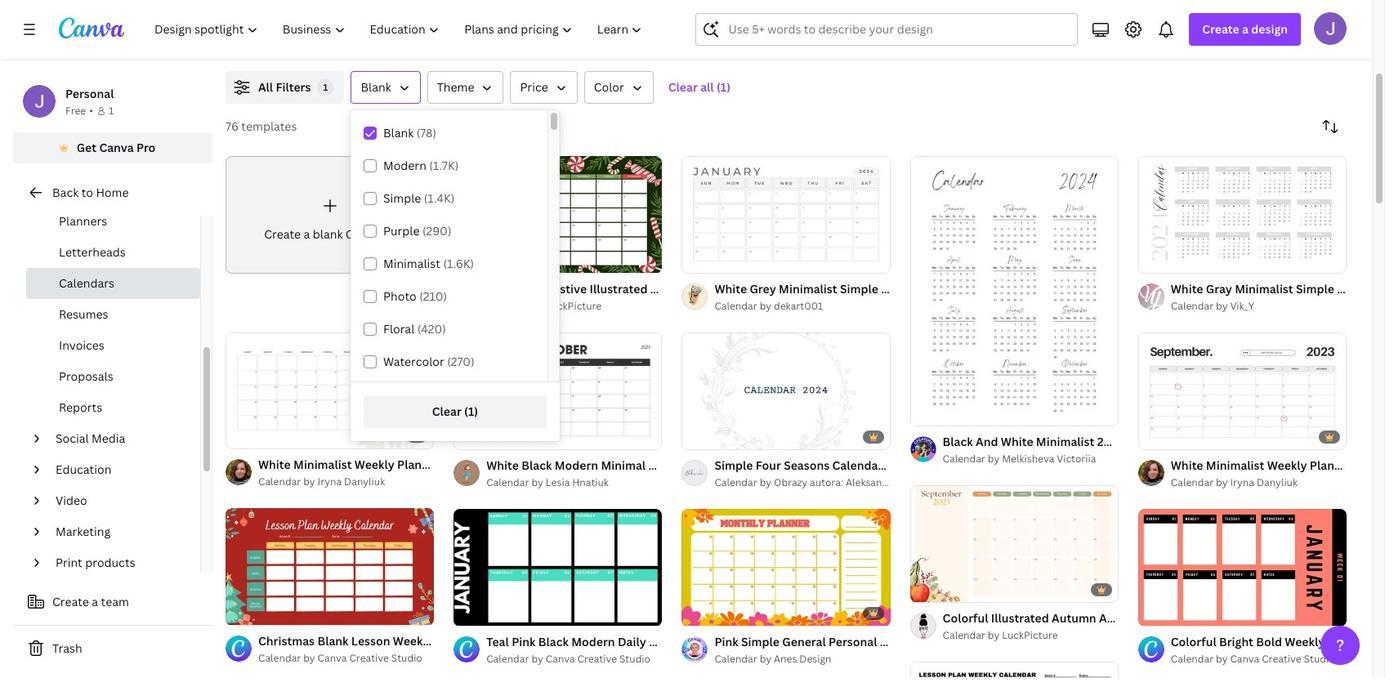 Task type: locate. For each thing, give the bounding box(es) containing it.
free
[[65, 104, 86, 118]]

(270)
[[447, 354, 475, 370]]

black inside black and white minimalist 2024 calendar calendar by melkisheva victoriia
[[943, 434, 973, 450]]

simple four seasons calendar 2024 link
[[715, 457, 913, 475]]

0 horizontal spatial 1 of 12 link
[[454, 509, 662, 626]]

christmas blank lesson weekly calendar link
[[258, 633, 486, 651]]

0 horizontal spatial clear
[[432, 404, 462, 419]]

minimalist up the calendar by dekart001 "link"
[[779, 281, 838, 297]]

1 horizontal spatial personal
[[829, 634, 878, 650]]

0 horizontal spatial danyliuk
[[344, 475, 385, 489]]

trash link
[[13, 633, 213, 665]]

calendars
[[59, 275, 114, 291]]

1 horizontal spatial 1 of 13
[[1150, 253, 1178, 266]]

white inside black and white minimalist 2024 calendar calendar by melkisheva victoriia
[[1001, 434, 1034, 450]]

creative inside teal pink black modern daily calendar calendar by canva creative studio
[[578, 652, 617, 666]]

2 vertical spatial blank
[[318, 634, 349, 649]]

purple (290)
[[383, 223, 452, 239]]

planner left august
[[397, 457, 441, 473]]

2024 for black and white minimalist 2024 calendar
[[1098, 434, 1125, 450]]

0 horizontal spatial calendar by luckpicture
[[487, 299, 602, 313]]

1 of 12 link for black
[[454, 509, 662, 626]]

create inside button
[[52, 594, 89, 610]]

0 horizontal spatial luckpicture
[[546, 299, 602, 313]]

planner left septe
[[1310, 458, 1354, 473]]

0 vertical spatial (1)
[[717, 79, 731, 95]]

2 iryna from the left
[[1231, 476, 1255, 490]]

(1) right all
[[717, 79, 731, 95]]

1 vertical spatial luckpicture
[[1002, 629, 1058, 643]]

2 vertical spatial black
[[539, 634, 569, 650]]

trash
[[52, 641, 82, 656]]

2 vertical spatial a
[[92, 594, 98, 610]]

1 for colorful bright bold weekly calendar
[[1150, 606, 1155, 619]]

creative down colorful bright bold weekly calendar link
[[1262, 652, 1302, 666]]

social
[[56, 431, 89, 446]]

0 vertical spatial calendar by luckpicture
[[487, 299, 602, 313]]

personal inside pink simple general personal monthly calendar calendar by anes design
[[829, 634, 878, 650]]

1 horizontal spatial 12
[[712, 253, 721, 266]]

pink simple general personal monthly calendar calendar by anes design
[[715, 634, 980, 666]]

0 vertical spatial 1 of 13
[[1150, 253, 1178, 266]]

2 horizontal spatial a
[[1243, 21, 1249, 37]]

weekly inside christmas blank lesson weekly calendar calendar by canva creative studio
[[393, 634, 433, 649]]

None search field
[[696, 13, 1079, 46]]

minimalist down 'white minimalist weekly planner august 2024 calendar' image on the left of page
[[294, 457, 352, 473]]

simple up the calendar by dekart001 "link"
[[840, 281, 879, 297]]

0 horizontal spatial calendar by canva creative studio link
[[258, 651, 434, 667]]

create a blank calendar element
[[226, 156, 434, 273]]

1 pink from the left
[[512, 634, 536, 650]]

canva down bright
[[1231, 652, 1260, 666]]

templates
[[241, 119, 297, 134]]

0 vertical spatial create
[[1203, 21, 1240, 37]]

white grey minimalist simple 2024 monthly calendar calendar by dekart001
[[715, 281, 1012, 313]]

minimalist inside white gray minimalist simple 2024 cal calendar by vik_y
[[1235, 281, 1294, 297]]

1 horizontal spatial calendar by luckpicture link
[[943, 628, 1119, 644]]

anes
[[774, 652, 797, 666]]

calendar by dekart001 link
[[715, 298, 891, 315]]

autora:
[[810, 476, 844, 490]]

back to home link
[[13, 177, 213, 209]]

modern up 'calendar by lesia hnatiuk' link on the left of page
[[555, 458, 598, 473]]

media
[[92, 431, 125, 446]]

1 horizontal spatial calendar by luckpicture
[[943, 629, 1058, 643]]

2 horizontal spatial studio
[[1304, 652, 1335, 666]]

studio for christmas blank lesson weekly calendar
[[391, 652, 422, 666]]

2024 inside white gray minimalist simple 2024 cal calendar by vik_y
[[1338, 281, 1365, 297]]

2 pink from the left
[[715, 634, 739, 650]]

(1)
[[717, 79, 731, 95], [464, 404, 478, 419]]

1 horizontal spatial 1 of 12 link
[[682, 156, 891, 273]]

a left blank
[[304, 226, 310, 242]]

white black modern minimal october 2023 calendar calendar by lesia hnatiuk
[[487, 458, 778, 490]]

1 horizontal spatial planner
[[1310, 458, 1354, 473]]

1 vertical spatial clear
[[432, 404, 462, 419]]

1 horizontal spatial clear
[[669, 79, 698, 95]]

0 horizontal spatial calendar by iryna danyliuk link
[[258, 474, 434, 491]]

clear down (270)
[[432, 404, 462, 419]]

0 vertical spatial black
[[943, 434, 973, 450]]

minimalist inside black and white minimalist 2024 calendar calendar by melkisheva victoriia
[[1036, 434, 1095, 450]]

clear inside button
[[669, 79, 698, 95]]

1 horizontal spatial danyliuk
[[1257, 476, 1298, 490]]

modern inside white black modern minimal october 2023 calendar calendar by lesia hnatiuk
[[555, 458, 598, 473]]

calendar by canva creative studio link down daily
[[487, 651, 662, 668]]

of for white gray minimalist simple 2024 cal
[[1157, 253, 1166, 266]]

by inside black and white minimalist 2024 calendar calendar by melkisheva victoriia
[[988, 452, 1000, 466]]

of for teal pink black modern daily calendar
[[472, 606, 481, 619]]

a inside dropdown button
[[1243, 21, 1249, 37]]

monthly inside pink simple general personal monthly calendar calendar by anes design
[[880, 634, 927, 650]]

2024
[[881, 281, 909, 297], [1338, 281, 1365, 297], [1098, 434, 1125, 450], [485, 457, 512, 473], [886, 458, 913, 473]]

weekly inside white minimalist weekly planner august 2024 calendar calendar by iryna danyliuk
[[355, 457, 395, 473]]

0 vertical spatial a
[[1243, 21, 1249, 37]]

2 horizontal spatial 1 of 12
[[1150, 606, 1178, 619]]

2 horizontal spatial 1 of 12 link
[[1139, 509, 1347, 626]]

2 vertical spatial create
[[52, 594, 89, 610]]

1 calendar by canva creative studio link from the left
[[258, 651, 434, 667]]

1 of 13 link up four
[[682, 332, 891, 450]]

planner for august
[[397, 457, 441, 473]]

proposals link
[[26, 361, 200, 392]]

1 planner from the left
[[397, 457, 441, 473]]

studio down colorful bright bold weekly calendar link
[[1304, 652, 1335, 666]]

1 vertical spatial personal
[[829, 634, 878, 650]]

2 horizontal spatial calendar by canva creative studio link
[[1171, 651, 1347, 668]]

invoices link
[[26, 330, 200, 361]]

0 vertical spatial luckpicture
[[546, 299, 602, 313]]

1 iryna from the left
[[318, 475, 342, 489]]

cal
[[1368, 281, 1386, 297]]

1 calendar by iryna danyliuk link from the left
[[258, 474, 434, 491]]

danyliuk down white minimalist weekly planner septe link
[[1257, 476, 1298, 490]]

danyliuk down white minimalist weekly planner august 2024 calendar link on the bottom left of the page
[[344, 475, 385, 489]]

blank
[[313, 226, 343, 242]]

planner inside white minimalist weekly planner septe calendar by iryna danyliuk
[[1310, 458, 1354, 473]]

0 horizontal spatial studio
[[391, 652, 422, 666]]

white inside white gray minimalist simple 2024 cal calendar by vik_y
[[1171, 281, 1204, 297]]

creative down teal pink black modern daily calendar link
[[578, 652, 617, 666]]

2 horizontal spatial creative
[[1262, 652, 1302, 666]]

0 horizontal spatial (1)
[[464, 404, 478, 419]]

0 horizontal spatial 1 of 13 link
[[682, 332, 891, 450]]

of for simple four seasons calendar 2024
[[700, 430, 710, 442]]

1 vertical spatial create
[[264, 226, 301, 242]]

0 horizontal spatial 12
[[483, 606, 493, 619]]

1 of 13 link up gray
[[1139, 156, 1347, 273]]

creative inside christmas blank lesson weekly calendar calendar by canva creative studio
[[349, 652, 389, 666]]

0 horizontal spatial 1 of 12
[[465, 606, 493, 619]]

by inside the white grey minimalist simple 2024 monthly calendar calendar by dekart001
[[760, 299, 772, 313]]

1 horizontal spatial a
[[304, 226, 310, 242]]

create a team
[[52, 594, 129, 610]]

a left team
[[92, 594, 98, 610]]

1 horizontal spatial calendar by canva creative studio link
[[487, 651, 662, 668]]

white inside white black modern minimal october 2023 calendar calendar by lesia hnatiuk
[[487, 458, 519, 473]]

calendar by canva creative studio link for bold
[[1171, 651, 1347, 668]]

3 creative from the left
[[1262, 652, 1302, 666]]

melkisheva
[[1002, 452, 1055, 466]]

planner inside white minimalist weekly planner august 2024 calendar calendar by iryna danyliuk
[[397, 457, 441, 473]]

12 for teal
[[483, 606, 493, 619]]

0 horizontal spatial calendar by luckpicture link
[[487, 298, 662, 315]]

studio down daily
[[620, 652, 651, 666]]

calendar by iryna danyliuk link for white minimalist weekly planner august 2024 calendar
[[258, 474, 434, 491]]

13
[[1168, 253, 1178, 266], [712, 430, 722, 442]]

1 horizontal spatial pink
[[715, 634, 739, 650]]

2 planner from the left
[[1310, 458, 1354, 473]]

1 danyliuk from the left
[[344, 475, 385, 489]]

simple
[[383, 190, 421, 206], [840, 281, 879, 297], [1297, 281, 1335, 297], [715, 458, 753, 473], [741, 634, 780, 650]]

0 vertical spatial modern
[[383, 158, 427, 173]]

blank print-friendly simple weekly lesson plan calendar image
[[910, 662, 1119, 679]]

1 vertical spatial (1)
[[464, 404, 478, 419]]

white
[[715, 281, 747, 297], [1171, 281, 1204, 297], [1001, 434, 1034, 450], [258, 457, 291, 473], [487, 458, 519, 473], [1171, 458, 1204, 473]]

blank inside "button"
[[361, 79, 391, 95]]

white for white minimalist weekly planner septe
[[1171, 458, 1204, 473]]

modern left daily
[[572, 634, 615, 650]]

white inside white minimalist weekly planner august 2024 calendar calendar by iryna danyliuk
[[258, 457, 291, 473]]

price
[[520, 79, 548, 95]]

clear for clear (1)
[[432, 404, 462, 419]]

1 of 12 link for minimalist
[[682, 156, 891, 273]]

canva down christmas blank lesson weekly calendar link
[[318, 652, 347, 666]]

black left and
[[943, 434, 973, 450]]

creative for christmas
[[349, 652, 389, 666]]

1 horizontal spatial calendar by iryna danyliuk link
[[1171, 475, 1347, 491]]

create inside dropdown button
[[1203, 21, 1240, 37]]

teal pink black modern daily calendar image
[[454, 509, 662, 626]]

(1) down (270)
[[464, 404, 478, 419]]

get canva pro
[[77, 140, 156, 155]]

1 vertical spatial 13
[[712, 430, 722, 442]]

clear left all
[[669, 79, 698, 95]]

jacob simon image
[[1315, 12, 1347, 45]]

color button
[[584, 71, 654, 104]]

1 horizontal spatial create
[[264, 226, 301, 242]]

2 calendar by iryna danyliuk link from the left
[[1171, 475, 1347, 491]]

1 of 12 for white
[[694, 253, 721, 266]]

simple left four
[[715, 458, 753, 473]]

back to home
[[52, 185, 129, 200]]

1 vertical spatial blank
[[383, 125, 414, 141]]

white grey minimalist simple 2024 monthly calendar image
[[682, 156, 891, 273]]

christmas
[[258, 634, 315, 649]]

planner for septe
[[1310, 458, 1354, 473]]

0 horizontal spatial creative
[[349, 652, 389, 666]]

1 vertical spatial modern
[[555, 458, 598, 473]]

0 vertical spatial calendar by luckpicture link
[[487, 298, 662, 315]]

products
[[85, 555, 135, 571]]

calendar
[[346, 226, 396, 242], [961, 281, 1012, 297], [487, 299, 529, 313], [715, 299, 758, 313], [1171, 299, 1214, 313], [1128, 434, 1178, 450], [943, 452, 986, 466], [515, 457, 566, 473], [727, 458, 778, 473], [833, 458, 883, 473], [258, 475, 301, 489], [487, 476, 529, 490], [715, 476, 758, 490], [1171, 476, 1214, 490], [943, 629, 986, 643], [436, 634, 486, 649], [649, 634, 700, 650], [930, 634, 980, 650], [1328, 634, 1379, 650], [258, 652, 301, 666], [487, 652, 529, 666], [715, 652, 758, 666], [1171, 652, 1214, 666]]

1 horizontal spatial 1 of 12
[[694, 253, 721, 266]]

create left "design"
[[1203, 21, 1240, 37]]

free •
[[65, 104, 93, 118]]

by inside 'colorful bright bold weekly calendar calendar by canva creative studio'
[[1217, 652, 1228, 666]]

1 vertical spatial a
[[304, 226, 310, 242]]

create
[[1203, 21, 1240, 37], [264, 226, 301, 242], [52, 594, 89, 610]]

create down the print
[[52, 594, 89, 610]]

creative down christmas blank lesson weekly calendar link
[[349, 652, 389, 666]]

marketing link
[[49, 517, 190, 548]]

0 horizontal spatial 1 of 13
[[694, 430, 722, 442]]

1 horizontal spatial studio
[[620, 652, 651, 666]]

1 horizontal spatial 1 of 13 link
[[1139, 156, 1347, 273]]

0 vertical spatial 1 of 13 link
[[1139, 156, 1347, 273]]

blank
[[361, 79, 391, 95], [383, 125, 414, 141], [318, 634, 349, 649]]

12 for colorful
[[1168, 606, 1178, 619]]

weekly
[[355, 457, 395, 473], [1268, 458, 1308, 473], [393, 634, 433, 649], [1285, 634, 1325, 650]]

white minimalist weekly planner august 2024 calendar image
[[226, 332, 434, 449]]

colorful bright bold weekly calendar image
[[1139, 509, 1347, 626]]

white inside white minimalist weekly planner septe calendar by iryna danyliuk
[[1171, 458, 1204, 473]]

2 danyliuk from the left
[[1257, 476, 1298, 490]]

1 of 12 link
[[682, 156, 891, 273], [454, 509, 662, 626], [1139, 509, 1347, 626]]

weekly inside white minimalist weekly planner septe calendar by iryna danyliuk
[[1268, 458, 1308, 473]]

a inside button
[[92, 594, 98, 610]]

2024 inside black and white minimalist 2024 calendar calendar by melkisheva victoriia
[[1098, 434, 1125, 450]]

1 of 12 for teal
[[465, 606, 493, 619]]

minimalist up "calendar by vik_y" link
[[1235, 281, 1294, 297]]

76 templates
[[226, 119, 297, 134]]

clear inside button
[[432, 404, 462, 419]]

0 vertical spatial blank
[[361, 79, 391, 95]]

lesia
[[546, 476, 570, 490]]

studio down christmas blank lesson weekly calendar link
[[391, 652, 422, 666]]

letterheads
[[59, 244, 126, 260]]

pink simple general personal monthly calendar link
[[715, 633, 980, 651]]

2024 for white grey minimalist simple 2024 monthly calendar
[[881, 281, 909, 297]]

luckpicture for calendar by luckpicture link associated with 'colorful illustrated autumn apple and pumpkin september 2023 monthly calendar' image
[[1002, 629, 1058, 643]]

3 studio from the left
[[1304, 652, 1335, 666]]

studio inside 'colorful bright bold weekly calendar calendar by canva creative studio'
[[1304, 652, 1335, 666]]

2 creative from the left
[[578, 652, 617, 666]]

simple up anes
[[741, 634, 780, 650]]

calendar by anes design link
[[715, 651, 891, 668]]

create for create a team
[[52, 594, 89, 610]]

simple four seasons calendar 2024 image
[[682, 332, 891, 450]]

0 vertical spatial personal
[[65, 86, 114, 101]]

print products link
[[49, 548, 190, 579]]

0 vertical spatial 13
[[1168, 253, 1178, 266]]

minimalist up photo (210)
[[383, 256, 441, 271]]

personal
[[65, 86, 114, 101], [829, 634, 878, 650]]

pink simple general personal monthly calendar image
[[682, 509, 891, 626]]

0 horizontal spatial a
[[92, 594, 98, 610]]

0 vertical spatial monthly
[[912, 281, 958, 297]]

1 of 13
[[1150, 253, 1178, 266], [694, 430, 722, 442]]

calendar by luckpicture link for 'colorful illustrated autumn apple and pumpkin september 2023 monthly calendar' image
[[943, 628, 1119, 644]]

septe
[[1356, 458, 1386, 473]]

0 horizontal spatial create
[[52, 594, 89, 610]]

calendar by iryna danyliuk link for white minimalist weekly planner septe
[[1171, 475, 1347, 491]]

canva down teal pink black modern daily calendar link
[[546, 652, 575, 666]]

design
[[1252, 21, 1288, 37]]

white inside the white grey minimalist simple 2024 monthly calendar calendar by dekart001
[[715, 281, 747, 297]]

2 studio from the left
[[620, 652, 651, 666]]

black right teal
[[539, 634, 569, 650]]

canva
[[99, 140, 134, 155], [318, 652, 347, 666], [546, 652, 575, 666], [1231, 652, 1260, 666]]

danyliuk inside white minimalist weekly planner septe calendar by iryna danyliuk
[[1257, 476, 1298, 490]]

studio inside christmas blank lesson weekly calendar calendar by canva creative studio
[[391, 652, 422, 666]]

2 horizontal spatial create
[[1203, 21, 1240, 37]]

2 vertical spatial modern
[[572, 634, 615, 650]]

1 for teal pink black modern daily calendar
[[465, 606, 470, 619]]

modern down blank (78)
[[383, 158, 427, 173]]

minimal
[[601, 458, 646, 473]]

black
[[943, 434, 973, 450], [522, 458, 552, 473], [539, 634, 569, 650]]

white for white black modern minimal october 2023 calendar
[[487, 458, 519, 473]]

by inside teal pink black modern daily calendar calendar by canva creative studio
[[532, 652, 544, 666]]

create left blank
[[264, 226, 301, 242]]

create a design button
[[1190, 13, 1301, 46]]

white gray minimalist simple 2024 calendar image
[[1139, 156, 1347, 273]]

pink
[[512, 634, 536, 650], [715, 634, 739, 650]]

2024 inside simple four seasons calendar 2024 calendar by obrazy autora: aleksandra sozzo
[[886, 458, 913, 473]]

12
[[712, 253, 721, 266], [483, 606, 493, 619], [1168, 606, 1178, 619]]

teal pink black modern daily calendar link
[[487, 633, 700, 651]]

blank left lesson
[[318, 634, 349, 649]]

calendar by vik_y link
[[1171, 298, 1347, 315]]

calendar by canva creative studio link down bold
[[1171, 651, 1347, 668]]

white minimalist weekly planner septe calendar by iryna danyliuk
[[1171, 458, 1386, 490]]

modern inside teal pink black modern daily calendar calendar by canva creative studio
[[572, 634, 615, 650]]

a left "design"
[[1243, 21, 1249, 37]]

3 calendar by canva creative studio link from the left
[[1171, 651, 1347, 668]]

2024 inside the white grey minimalist simple 2024 monthly calendar calendar by dekart001
[[881, 281, 909, 297]]

of
[[700, 253, 710, 266], [1157, 253, 1166, 266], [700, 430, 710, 442], [472, 606, 481, 619], [1157, 606, 1166, 619]]

clear (1) button
[[364, 396, 547, 428]]

reports link
[[26, 392, 200, 423]]

simple inside pink simple general personal monthly calendar calendar by anes design
[[741, 634, 780, 650]]

0 horizontal spatial planner
[[397, 457, 441, 473]]

1 horizontal spatial creative
[[578, 652, 617, 666]]

1 for white grey minimalist simple 2024 monthly calendar
[[694, 253, 698, 266]]

weekly inside 'colorful bright bold weekly calendar calendar by canva creative studio'
[[1285, 634, 1325, 650]]

calendar by canva creative studio link down lesson
[[258, 651, 434, 667]]

calendar templates image
[[998, 0, 1347, 52]]

1 vertical spatial calendar by luckpicture
[[943, 629, 1058, 643]]

blank right 1 filter options selected element
[[361, 79, 391, 95]]

2 horizontal spatial 12
[[1168, 606, 1178, 619]]

2024 for white gray minimalist simple 2024 cal
[[1338, 281, 1365, 297]]

calendar by melkisheva victoriia link
[[943, 452, 1119, 468]]

0 vertical spatial clear
[[669, 79, 698, 95]]

pro
[[136, 140, 156, 155]]

creative inside 'colorful bright bold weekly calendar calendar by canva creative studio'
[[1262, 652, 1302, 666]]

1 creative from the left
[[349, 652, 389, 666]]

black up lesia
[[522, 458, 552, 473]]

pink right teal
[[512, 634, 536, 650]]

0 horizontal spatial iryna
[[318, 475, 342, 489]]

minimalist down white minimalist weekly planner september 2023 calendar image
[[1207, 458, 1265, 473]]

1 studio from the left
[[391, 652, 422, 666]]

a for blank
[[304, 226, 310, 242]]

canva left pro
[[99, 140, 134, 155]]

calendar by luckpicture for calendar by luckpicture link corresponding to red green festive illustrated holiday candy december 2023 monthly calendar image
[[487, 299, 602, 313]]

(290)
[[423, 223, 452, 239]]

white gray minimalist simple 2024 cal link
[[1171, 280, 1386, 298]]

and
[[976, 434, 999, 450]]

marketing
[[56, 524, 110, 540]]

minimalist up "victoriia"
[[1036, 434, 1095, 450]]

1 horizontal spatial (1)
[[717, 79, 731, 95]]

modern
[[383, 158, 427, 173], [555, 458, 598, 473], [572, 634, 615, 650]]

1 vertical spatial black
[[522, 458, 552, 473]]

0 horizontal spatial pink
[[512, 634, 536, 650]]

1 horizontal spatial iryna
[[1231, 476, 1255, 490]]

blank for blank (78)
[[383, 125, 414, 141]]

gray
[[1207, 281, 1233, 297]]

1 vertical spatial 1 of 13
[[694, 430, 722, 442]]

1 vertical spatial 1 of 13 link
[[682, 332, 891, 450]]

blank left '(78)'
[[383, 125, 414, 141]]

planners
[[59, 213, 107, 229]]

1 of 13 link
[[1139, 156, 1347, 273], [682, 332, 891, 450]]

1 vertical spatial calendar by luckpicture link
[[943, 628, 1119, 644]]

personal up design
[[829, 634, 878, 650]]

pink left general
[[715, 634, 739, 650]]

2 calendar by canva creative studio link from the left
[[487, 651, 662, 668]]

personal up •
[[65, 86, 114, 101]]

0 horizontal spatial 13
[[712, 430, 722, 442]]

simple up "calendar by vik_y" link
[[1297, 281, 1335, 297]]

resumes link
[[26, 299, 200, 330]]

1 of 12
[[694, 253, 721, 266], [465, 606, 493, 619], [1150, 606, 1178, 619]]

studio
[[391, 652, 422, 666], [620, 652, 651, 666], [1304, 652, 1335, 666]]

1 horizontal spatial luckpicture
[[1002, 629, 1058, 643]]

iryna inside white minimalist weekly planner august 2024 calendar calendar by iryna danyliuk
[[318, 475, 342, 489]]

lesson
[[351, 634, 390, 649]]

1 vertical spatial monthly
[[880, 634, 927, 650]]

1 horizontal spatial 13
[[1168, 253, 1178, 266]]

simple four seasons calendar 2024 calendar by obrazy autora: aleksandra sozzo
[[715, 458, 928, 490]]



Task type: vqa. For each thing, say whether or not it's contained in the screenshot.


Task type: describe. For each thing, give the bounding box(es) containing it.
calendar inside white gray minimalist simple 2024 cal calendar by vik_y
[[1171, 299, 1214, 313]]

clear all (1) button
[[660, 71, 739, 104]]

create a blank calendar link
[[226, 156, 434, 273]]

2023
[[697, 458, 725, 473]]

all filters
[[258, 79, 311, 95]]

get
[[77, 140, 97, 155]]

iryna inside white minimalist weekly planner septe calendar by iryna danyliuk
[[1231, 476, 1255, 490]]

by inside white minimalist weekly planner august 2024 calendar calendar by iryna danyliuk
[[304, 475, 315, 489]]

colorful illustrated autumn apple and pumpkin september 2023 monthly calendar image
[[910, 486, 1119, 603]]

(1) inside button
[[464, 404, 478, 419]]

aleksandra
[[846, 476, 898, 490]]

clear for clear all (1)
[[669, 79, 698, 95]]

october
[[649, 458, 695, 473]]

theme
[[437, 79, 475, 95]]

by inside white minimalist weekly planner septe calendar by iryna danyliuk
[[1217, 476, 1228, 490]]

calendar by obrazy autora: aleksandra sozzo link
[[715, 475, 928, 491]]

pink inside pink simple general personal monthly calendar calendar by anes design
[[715, 634, 739, 650]]

0 horizontal spatial personal
[[65, 86, 114, 101]]

calendar by luckpicture for calendar by luckpicture link associated with 'colorful illustrated autumn apple and pumpkin september 2023 monthly calendar' image
[[943, 629, 1058, 643]]

colorful bright bold weekly calendar calendar by canva creative studio
[[1171, 634, 1379, 666]]

get canva pro button
[[13, 132, 213, 164]]

(1.7k)
[[429, 158, 459, 173]]

simple up the purple on the left of the page
[[383, 190, 421, 206]]

invoices
[[59, 338, 105, 353]]

13 for white
[[1168, 253, 1178, 266]]

print products
[[56, 555, 135, 571]]

of for white grey minimalist simple 2024 monthly calendar
[[700, 253, 710, 266]]

calendar by canva creative studio link for black
[[487, 651, 662, 668]]

theme button
[[427, 71, 504, 104]]

pink inside teal pink black modern daily calendar calendar by canva creative studio
[[512, 634, 536, 650]]

(1.6k)
[[443, 256, 474, 271]]

a for team
[[92, 594, 98, 610]]

video
[[56, 493, 87, 508]]

by inside christmas blank lesson weekly calendar calendar by canva creative studio
[[304, 652, 315, 666]]

back
[[52, 185, 79, 200]]

(78)
[[417, 125, 437, 141]]

1 filter options selected element
[[318, 79, 334, 96]]

grey
[[750, 281, 776, 297]]

creative for colorful
[[1262, 652, 1302, 666]]

monthly inside the white grey minimalist simple 2024 monthly calendar calendar by dekart001
[[912, 281, 958, 297]]

christmas blank lesson weekly calendar calendar by canva creative studio
[[258, 634, 486, 666]]

red green festive illustrated holiday candy december 2023 monthly calendar image
[[454, 156, 662, 273]]

proposals
[[59, 369, 113, 384]]

minimalist inside the white grey minimalist simple 2024 monthly calendar calendar by dekart001
[[779, 281, 838, 297]]

canva inside 'colorful bright bold weekly calendar calendar by canva creative studio'
[[1231, 652, 1260, 666]]

Search search field
[[729, 14, 1068, 45]]

by inside white gray minimalist simple 2024 cal calendar by vik_y
[[1217, 299, 1228, 313]]

2024 inside white minimalist weekly planner august 2024 calendar calendar by iryna danyliuk
[[485, 457, 512, 473]]

watercolor
[[383, 354, 444, 370]]

Sort by button
[[1315, 110, 1347, 143]]

black and white minimalist 2024 calendar calendar by melkisheva victoriia
[[943, 434, 1178, 466]]

blank for blank
[[361, 79, 391, 95]]

danyliuk inside white minimalist weekly planner august 2024 calendar calendar by iryna danyliuk
[[344, 475, 385, 489]]

resumes
[[59, 307, 108, 322]]

all
[[258, 79, 273, 95]]

white grey minimalist simple 2024 monthly calendar link
[[715, 280, 1012, 298]]

white black modern minimal october 2023 calendar image
[[454, 332, 662, 450]]

black and white minimalist 2024 calendar image
[[910, 156, 1119, 426]]

blank inside christmas blank lesson weekly calendar calendar by canva creative studio
[[318, 634, 349, 649]]

floral
[[383, 321, 415, 337]]

teal pink black modern daily calendar calendar by canva creative studio
[[487, 634, 700, 666]]

studio for colorful bright bold weekly calendar
[[1304, 652, 1335, 666]]

general
[[783, 634, 826, 650]]

calendar inside create a blank calendar element
[[346, 226, 396, 242]]

create for create a design
[[1203, 21, 1240, 37]]

bright
[[1220, 634, 1254, 650]]

blank button
[[351, 71, 421, 104]]

12 for white
[[712, 253, 721, 266]]

1 of 12 link for bold
[[1139, 509, 1347, 626]]

seasons
[[784, 458, 830, 473]]

(1) inside button
[[717, 79, 731, 95]]

black inside white black modern minimal october 2023 calendar calendar by lesia hnatiuk
[[522, 458, 552, 473]]

white for white minimalist weekly planner august 2024 calendar
[[258, 457, 291, 473]]

minimalist (1.6k)
[[383, 256, 474, 271]]

team
[[101, 594, 129, 610]]

simple (1.4k)
[[383, 190, 455, 206]]

of for colorful bright bold weekly calendar
[[1157, 606, 1166, 619]]

canva inside teal pink black modern daily calendar calendar by canva creative studio
[[546, 652, 575, 666]]

top level navigation element
[[144, 13, 657, 46]]

white minimalist weekly planner septe link
[[1171, 457, 1386, 475]]

calendar by luckpicture link for red green festive illustrated holiday candy december 2023 monthly calendar image
[[487, 298, 662, 315]]

print
[[56, 555, 82, 571]]

(1.4k)
[[424, 190, 455, 206]]

letterheads link
[[26, 237, 200, 268]]

colorful
[[1171, 634, 1217, 650]]

home
[[96, 185, 129, 200]]

white black modern minimal october 2023 calendar link
[[487, 457, 778, 475]]

photo
[[383, 289, 417, 304]]

price button
[[510, 71, 578, 104]]

blank (78)
[[383, 125, 437, 141]]

calendar by lesia hnatiuk link
[[487, 475, 662, 491]]

1 of 13 link for seasons
[[682, 332, 891, 450]]

1 for simple four seasons calendar 2024
[[694, 430, 698, 442]]

vik_y
[[1231, 299, 1255, 313]]

create a blank calendar
[[264, 226, 396, 242]]

christmas blank lesson weekly calendar image
[[226, 509, 434, 626]]

white minimalist weekly planner august 2024 calendar calendar by iryna danyliuk
[[258, 457, 566, 489]]

luckpicture for calendar by luckpicture link corresponding to red green festive illustrated holiday candy december 2023 monthly calendar image
[[546, 299, 602, 313]]

2024 for simple four seasons calendar 2024
[[886, 458, 913, 473]]

bold
[[1257, 634, 1283, 650]]

simple inside simple four seasons calendar 2024 calendar by obrazy autora: aleksandra sozzo
[[715, 458, 753, 473]]

dekart001
[[774, 299, 823, 313]]

design
[[800, 652, 832, 666]]

all
[[701, 79, 714, 95]]

white for white grey minimalist simple 2024 monthly calendar
[[715, 281, 747, 297]]

13 for simple
[[712, 430, 722, 442]]

1 of 13 for simple
[[694, 430, 722, 442]]

planners link
[[26, 206, 200, 237]]

calendar by canva creative studio link for lesson
[[258, 651, 434, 667]]

white for white gray minimalist simple 2024 cal
[[1171, 281, 1204, 297]]

1 of 13 link for minimalist
[[1139, 156, 1347, 273]]

white minimalist weekly planner september 2023 calendar image
[[1139, 332, 1347, 450]]

calendar inside white minimalist weekly planner septe calendar by iryna danyliuk
[[1171, 476, 1214, 490]]

minimalist inside white minimalist weekly planner august 2024 calendar calendar by iryna danyliuk
[[294, 457, 352, 473]]

1 of 12 for colorful
[[1150, 606, 1178, 619]]

teal
[[487, 634, 509, 650]]

a for design
[[1243, 21, 1249, 37]]

social media link
[[49, 423, 190, 455]]

1 of 13 for white
[[1150, 253, 1178, 266]]

watercolor (270)
[[383, 354, 475, 370]]

simple inside white gray minimalist simple 2024 cal calendar by vik_y
[[1297, 281, 1335, 297]]

education
[[56, 462, 111, 477]]

clear all (1)
[[669, 79, 731, 95]]

simple inside the white grey minimalist simple 2024 monthly calendar calendar by dekart001
[[840, 281, 879, 297]]

four
[[756, 458, 781, 473]]

by inside white black modern minimal october 2023 calendar calendar by lesia hnatiuk
[[532, 476, 544, 490]]

video link
[[49, 486, 190, 517]]

1 for white gray minimalist simple 2024 cal
[[1150, 253, 1155, 266]]

76
[[226, 119, 239, 134]]

color
[[594, 79, 624, 95]]

by inside simple four seasons calendar 2024 calendar by obrazy autora: aleksandra sozzo
[[760, 476, 772, 490]]

victoriia
[[1057, 452, 1097, 466]]

black inside teal pink black modern daily calendar calendar by canva creative studio
[[539, 634, 569, 650]]

create for create a blank calendar
[[264, 226, 301, 242]]

by inside pink simple general personal monthly calendar calendar by anes design
[[760, 652, 772, 666]]

canva inside christmas blank lesson weekly calendar calendar by canva creative studio
[[318, 652, 347, 666]]

minimalist inside white minimalist weekly planner septe calendar by iryna danyliuk
[[1207, 458, 1265, 473]]

•
[[89, 104, 93, 118]]

canva inside button
[[99, 140, 134, 155]]

studio inside teal pink black modern daily calendar calendar by canva creative studio
[[620, 652, 651, 666]]



